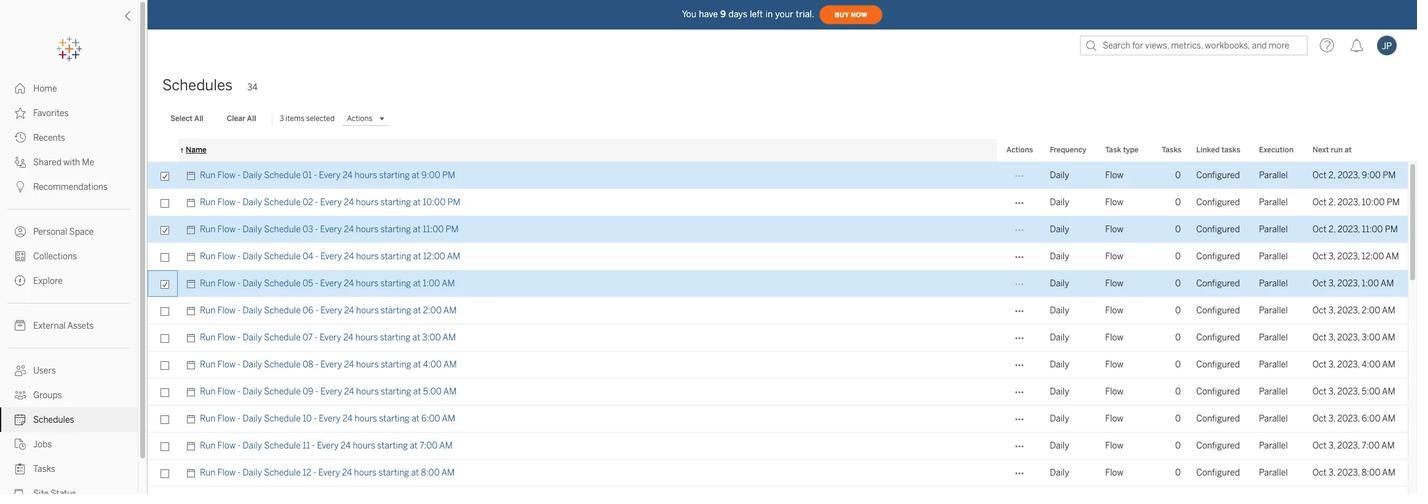 Task type: locate. For each thing, give the bounding box(es) containing it.
4 schedule image from the top
[[186, 298, 200, 325]]

hours for 05
[[356, 279, 379, 289]]

5 schedule from the top
[[264, 279, 301, 289]]

by text only_f5he34f image left "jobs"
[[15, 439, 26, 450]]

tasks inside the main navigation. press the up and down arrow keys to access links. element
[[33, 464, 55, 475]]

8 schedule from the top
[[264, 360, 301, 370]]

1 2:00 from the left
[[423, 306, 442, 316]]

1 vertical spatial actions
[[1007, 146, 1033, 154]]

row containing run flow - daily schedule 07 - every 24 hours starting at 3:00 am
[[148, 325, 1408, 352]]

1 vertical spatial tasks
[[33, 464, 55, 475]]

schedule for 07
[[264, 333, 301, 343]]

hours down run flow - daily schedule 03 - every 24 hours starting at 11:00 pm link
[[356, 252, 379, 262]]

hours for 12
[[354, 468, 377, 479]]

oct for oct 3, 2023, 2:00 am
[[1313, 306, 1327, 316]]

1 vertical spatial 2,
[[1329, 197, 1336, 208]]

starting inside run flow - daily schedule 10 - every 24 hours starting at 6:00 am link
[[379, 414, 410, 424]]

oct 2, 2023, 9:00 pm
[[1313, 170, 1396, 181]]

0 horizontal spatial 9:00
[[422, 170, 440, 181]]

hours for 01
[[355, 170, 377, 181]]

starting
[[379, 170, 410, 181], [380, 197, 411, 208], [380, 225, 411, 235], [381, 252, 411, 262], [380, 279, 411, 289], [381, 306, 411, 316], [380, 333, 411, 343], [381, 360, 411, 370], [381, 387, 411, 397], [379, 414, 410, 424], [377, 441, 408, 452], [379, 468, 409, 479]]

schedule image
[[186, 189, 200, 217], [186, 217, 200, 244], [186, 325, 200, 352], [186, 352, 200, 379], [186, 433, 200, 460], [186, 460, 200, 487], [186, 487, 200, 495]]

oct 3, 2023, 6:00 am
[[1313, 414, 1396, 424]]

4 by text only_f5he34f image from the top
[[15, 320, 26, 332]]

every right 08
[[320, 360, 342, 370]]

2:00
[[423, 306, 442, 316], [1362, 306, 1381, 316]]

by text only_f5he34f image up jobs link in the left bottom of the page
[[15, 415, 26, 426]]

hours up the run flow - daily schedule 09 - every 24 hours starting at 5:00 am
[[356, 360, 379, 370]]

2023, for 4:00
[[1338, 360, 1360, 370]]

every right 06
[[320, 306, 342, 316]]

3, for oct 3, 2023, 2:00 am
[[1329, 306, 1336, 316]]

24 down run flow - daily schedule 07 - every 24 hours starting at 3:00 am link
[[344, 360, 354, 370]]

0 horizontal spatial 10:00
[[423, 197, 446, 208]]

24
[[343, 170, 353, 181], [344, 197, 354, 208], [344, 225, 354, 235], [344, 252, 354, 262], [344, 279, 354, 289], [344, 306, 354, 316], [343, 333, 353, 343], [344, 360, 354, 370], [344, 387, 354, 397], [343, 414, 353, 424], [341, 441, 351, 452], [342, 468, 352, 479]]

3, down oct 3, 2023, 1:00 am
[[1329, 306, 1336, 316]]

every for 02
[[320, 197, 342, 208]]

every right "10"
[[319, 414, 341, 424]]

by text only_f5he34f image left 'groups'
[[15, 390, 26, 401]]

2 0 from the top
[[1175, 197, 1181, 208]]

parallel for oct 3, 2023, 7:00 am
[[1259, 441, 1288, 452]]

3, up "oct 3, 2023, 5:00 am"
[[1329, 360, 1336, 370]]

0 for oct 3, 2023, 12:00 am
[[1175, 252, 1181, 262]]

24 down run flow - daily schedule 10 - every 24 hours starting at 6:00 am link
[[341, 441, 351, 452]]

shared with me link
[[0, 150, 138, 175]]

every right 02
[[320, 197, 342, 208]]

at
[[1345, 146, 1352, 154], [412, 170, 420, 181], [413, 197, 421, 208], [413, 225, 421, 235], [413, 252, 421, 262], [413, 279, 421, 289], [413, 306, 421, 316], [412, 333, 420, 343], [413, 360, 421, 370], [413, 387, 421, 397], [412, 414, 420, 424], [410, 441, 418, 452], [411, 468, 419, 479]]

3, up "oct 3, 2023, 2:00 am"
[[1329, 279, 1336, 289]]

1 2023, from the top
[[1338, 170, 1360, 181]]

0 horizontal spatial 11:00
[[423, 225, 444, 235]]

by text only_f5he34f image for personal space
[[15, 226, 26, 237]]

run for run flow - daily schedule 02 - every 24 hours starting at 10:00 pm
[[200, 197, 216, 208]]

3 3, from the top
[[1329, 306, 1336, 316]]

every for 12
[[318, 468, 340, 479]]

1 6:00 from the left
[[421, 414, 440, 424]]

by text only_f5he34f image inside 'tasks' link
[[15, 464, 26, 475]]

1 horizontal spatial 5:00
[[1362, 387, 1381, 397]]

schedule image
[[186, 162, 200, 189], [186, 244, 200, 271], [186, 271, 200, 298], [186, 298, 200, 325], [186, 379, 200, 406], [186, 406, 200, 433]]

2023, down "oct 3, 2023, 4:00 am" on the bottom right
[[1338, 387, 1360, 397]]

daily
[[243, 170, 262, 181], [1050, 170, 1069, 181], [243, 197, 262, 208], [1050, 197, 1069, 208], [243, 225, 262, 235], [1050, 225, 1069, 235], [243, 252, 262, 262], [1050, 252, 1069, 262], [243, 279, 262, 289], [1050, 279, 1069, 289], [243, 306, 262, 316], [1050, 306, 1069, 316], [243, 333, 262, 343], [1050, 333, 1069, 343], [243, 360, 262, 370], [1050, 360, 1069, 370], [243, 387, 262, 397], [1050, 387, 1069, 397], [243, 414, 262, 424], [1050, 414, 1069, 424], [243, 441, 262, 452], [1050, 441, 1069, 452], [243, 468, 262, 479], [1050, 468, 1069, 479]]

parallel for oct 3, 2023, 3:00 am
[[1259, 333, 1288, 343]]

9 3, from the top
[[1329, 468, 1336, 479]]

7 schedule from the top
[[264, 333, 301, 343]]

every right 05
[[320, 279, 342, 289]]

hours up 'run flow - daily schedule 07 - every 24 hours starting at 3:00 am'
[[356, 306, 379, 316]]

starting inside run flow - daily schedule 04 - every 24 hours starting at 12:00 am link
[[381, 252, 411, 262]]

2 parallel from the top
[[1259, 197, 1288, 208]]

pm
[[442, 170, 455, 181], [1383, 170, 1396, 181], [448, 197, 461, 208], [1387, 197, 1400, 208], [446, 225, 459, 235], [1385, 225, 1398, 235]]

schedule left 04
[[264, 252, 301, 262]]

execution
[[1259, 146, 1294, 154]]

1 horizontal spatial 1:00
[[1362, 279, 1379, 289]]

2023, for 6:00
[[1338, 414, 1360, 424]]

by text only_f5he34f image inside home link
[[15, 83, 26, 94]]

3, down oct 3, 2023, 7:00 am
[[1329, 468, 1336, 479]]

2 3:00 from the left
[[1362, 333, 1381, 343]]

02
[[303, 197, 313, 208]]

by text only_f5he34f image down 'tasks' link
[[15, 488, 26, 495]]

8:00
[[421, 468, 440, 479], [1362, 468, 1381, 479]]

row containing run flow - daily schedule 04 - every 24 hours starting at 12:00 am
[[148, 244, 1408, 271]]

0 horizontal spatial 8:00
[[421, 468, 440, 479]]

2 7:00 from the left
[[1362, 441, 1380, 452]]

2023, up oct 2, 2023, 10:00 pm
[[1338, 170, 1360, 181]]

1 horizontal spatial 3:00
[[1362, 333, 1381, 343]]

0 for oct 3, 2023, 8:00 am
[[1175, 468, 1181, 479]]

hours up run flow - daily schedule 02 - every 24 hours starting at 10:00 pm
[[355, 170, 377, 181]]

1 horizontal spatial 9:00
[[1362, 170, 1381, 181]]

3, up oct 3, 2023, 1:00 am
[[1329, 252, 1336, 262]]

2023, up oct 3, 2023, 1:00 am
[[1338, 252, 1360, 262]]

schedule for 08
[[264, 360, 301, 370]]

by text only_f5he34f image inside jobs link
[[15, 439, 26, 450]]

05
[[303, 279, 313, 289]]

9 run from the top
[[200, 387, 216, 397]]

0 horizontal spatial tasks
[[33, 464, 55, 475]]

6 0 from the top
[[1175, 306, 1181, 316]]

schedule for 12
[[264, 468, 301, 479]]

oct 3, 2023, 5:00 am
[[1313, 387, 1396, 397]]

0 horizontal spatial 2:00
[[423, 306, 442, 316]]

2 vertical spatial 2,
[[1329, 225, 1336, 235]]

by text only_f5he34f image inside external assets 'link'
[[15, 320, 26, 332]]

schedule image for run flow - daily schedule 05 - every 24 hours starting at 1:00 am
[[186, 271, 200, 298]]

2,
[[1329, 170, 1336, 181], [1329, 197, 1336, 208], [1329, 225, 1336, 235]]

1 horizontal spatial actions
[[1007, 146, 1033, 154]]

0 horizontal spatial schedules
[[33, 415, 74, 426]]

by text only_f5he34f image inside groups link
[[15, 390, 26, 401]]

2 2023, from the top
[[1338, 197, 1360, 208]]

every right 01
[[319, 170, 341, 181]]

schedule left the 07
[[264, 333, 301, 343]]

hours for 10
[[355, 414, 377, 424]]

select all
[[170, 114, 203, 123]]

oct down "oct 3, 2023, 4:00 am" on the bottom right
[[1313, 387, 1327, 397]]

0 horizontal spatial 5:00
[[423, 387, 442, 397]]

8 parallel from the top
[[1259, 360, 1288, 370]]

5 by text only_f5he34f image from the top
[[15, 276, 26, 287]]

0 horizontal spatial 4:00
[[423, 360, 442, 370]]

configured for oct 3, 2023, 12:00 am
[[1196, 252, 1240, 262]]

hours for 02
[[356, 197, 379, 208]]

2 schedule image from the top
[[186, 244, 200, 271]]

3 configured from the top
[[1196, 225, 1240, 235]]

oct 3, 2023, 8:00 am
[[1313, 468, 1396, 479]]

2023, down "oct 3, 2023, 2:00 am"
[[1338, 333, 1360, 343]]

1 parallel from the top
[[1259, 170, 1288, 181]]

every for 01
[[319, 170, 341, 181]]

by text only_f5he34f image
[[15, 83, 26, 94], [15, 132, 26, 143], [15, 181, 26, 193], [15, 251, 26, 262], [15, 276, 26, 287], [15, 365, 26, 376], [15, 415, 26, 426], [15, 488, 26, 495]]

3, up oct 3, 2023, 7:00 am
[[1329, 414, 1336, 424]]

starting inside run flow - daily schedule 01 - every 24 hours starting at 9:00 pm link
[[379, 170, 410, 181]]

hours down run flow - daily schedule 08 - every 24 hours starting at 4:00 am link
[[356, 387, 379, 397]]

by text only_f5he34f image left 'external'
[[15, 320, 26, 332]]

7 configured from the top
[[1196, 333, 1240, 343]]

actions button
[[342, 111, 388, 126]]

24 for 02
[[344, 197, 354, 208]]

1 schedule from the top
[[264, 170, 301, 181]]

oct up oct 3, 2023, 7:00 am
[[1313, 414, 1327, 424]]

home link
[[0, 76, 138, 101]]

10
[[303, 414, 312, 424]]

5 3, from the top
[[1329, 360, 1336, 370]]

schedule
[[264, 170, 301, 181], [264, 197, 301, 208], [264, 225, 301, 235], [264, 252, 301, 262], [264, 279, 301, 289], [264, 306, 301, 316], [264, 333, 301, 343], [264, 360, 301, 370], [264, 387, 301, 397], [264, 414, 301, 424], [264, 441, 301, 452], [264, 468, 301, 479]]

2023, up oct 3, 2023, 7:00 am
[[1338, 414, 1360, 424]]

2 3, from the top
[[1329, 279, 1336, 289]]

buy
[[835, 11, 849, 19]]

3, for oct 3, 2023, 5:00 am
[[1329, 387, 1336, 397]]

oct up oct 3, 2023, 1:00 am
[[1313, 252, 1327, 262]]

3 schedule image from the top
[[186, 325, 200, 352]]

7 parallel from the top
[[1259, 333, 1288, 343]]

24 up 'run flow - daily schedule 07 - every 24 hours starting at 3:00 am'
[[344, 306, 354, 316]]

1 horizontal spatial 11:00
[[1362, 225, 1383, 235]]

by text only_f5he34f image left users
[[15, 365, 26, 376]]

by text only_f5he34f image inside schedules link
[[15, 415, 26, 426]]

12 parallel from the top
[[1259, 468, 1288, 479]]

1 schedule image from the top
[[186, 162, 200, 189]]

clear all button
[[219, 111, 264, 126]]

at for run flow - daily schedule 04 - every 24 hours starting at 12:00 am
[[413, 252, 421, 262]]

explore
[[33, 276, 63, 287]]

actions left frequency
[[1007, 146, 1033, 154]]

3 0 from the top
[[1175, 225, 1181, 235]]

configured for oct 2, 2023, 11:00 pm
[[1196, 225, 1240, 235]]

starting inside run flow - daily schedule 06 - every 24 hours starting at 2:00 am link
[[381, 306, 411, 316]]

configured
[[1196, 170, 1240, 181], [1196, 197, 1240, 208], [1196, 225, 1240, 235], [1196, 252, 1240, 262], [1196, 279, 1240, 289], [1196, 306, 1240, 316], [1196, 333, 1240, 343], [1196, 360, 1240, 370], [1196, 387, 1240, 397], [1196, 414, 1240, 424], [1196, 441, 1240, 452], [1196, 468, 1240, 479]]

1 horizontal spatial 8:00
[[1362, 468, 1381, 479]]

starting for 12:00
[[381, 252, 411, 262]]

flow
[[217, 170, 236, 181], [1105, 170, 1124, 181], [217, 197, 236, 208], [1105, 197, 1124, 208], [217, 225, 236, 235], [1105, 225, 1124, 235], [217, 252, 236, 262], [1105, 252, 1124, 262], [217, 279, 236, 289], [1105, 279, 1124, 289], [217, 306, 236, 316], [1105, 306, 1124, 316], [217, 333, 236, 343], [1105, 333, 1124, 343], [217, 360, 236, 370], [1105, 360, 1124, 370], [217, 387, 236, 397], [1105, 387, 1124, 397], [217, 414, 236, 424], [1105, 414, 1124, 424], [217, 441, 236, 452], [1105, 441, 1124, 452], [217, 468, 236, 479], [1105, 468, 1124, 479]]

oct for oct 2, 2023, 9:00 pm
[[1313, 170, 1327, 181]]

by text only_f5he34f image inside "recents" link
[[15, 132, 26, 143]]

0 horizontal spatial 6:00
[[421, 414, 440, 424]]

grid
[[148, 139, 1417, 495]]

at for run flow - daily schedule 11 - every 24 hours starting at 7:00 am
[[410, 441, 418, 452]]

every
[[319, 170, 341, 181], [320, 197, 342, 208], [320, 225, 342, 235], [320, 252, 342, 262], [320, 279, 342, 289], [320, 306, 342, 316], [320, 333, 341, 343], [320, 360, 342, 370], [320, 387, 342, 397], [319, 414, 341, 424], [317, 441, 339, 452], [318, 468, 340, 479]]

by text only_f5he34f image for recents
[[15, 132, 26, 143]]

hours for 04
[[356, 252, 379, 262]]

10 configured from the top
[[1196, 414, 1240, 424]]

users
[[33, 366, 56, 376]]

starting inside run flow - daily schedule 03 - every 24 hours starting at 11:00 pm link
[[380, 225, 411, 235]]

by text only_f5he34f image for explore
[[15, 276, 26, 287]]

every right the 07
[[320, 333, 341, 343]]

starting for 9:00
[[379, 170, 410, 181]]

5 parallel from the top
[[1259, 279, 1288, 289]]

9 configured from the top
[[1196, 387, 1240, 397]]

run flow - daily schedule 09 - every 24 hours starting at 5:00 am
[[200, 387, 457, 397]]

7:00
[[420, 441, 438, 452], [1362, 441, 1380, 452]]

7 by text only_f5he34f image from the top
[[15, 464, 26, 475]]

10 run from the top
[[200, 414, 216, 424]]

0 vertical spatial actions
[[347, 114, 372, 123]]

3 2023, from the top
[[1338, 225, 1360, 235]]

3, up oct 3, 2023, 8:00 am on the right of the page
[[1329, 441, 1336, 452]]

9 row from the top
[[148, 379, 1408, 406]]

oct down oct 3, 2023, 1:00 am
[[1313, 306, 1327, 316]]

row group
[[148, 162, 1408, 495]]

schedules inside schedules link
[[33, 415, 74, 426]]

4 schedule from the top
[[264, 252, 301, 262]]

schedule left "10"
[[264, 414, 301, 424]]

8 run from the top
[[200, 360, 216, 370]]

1 schedule image from the top
[[186, 189, 200, 217]]

run for run flow - daily schedule 08 - every 24 hours starting at 4:00 am
[[200, 360, 216, 370]]

2023, down oct 3, 2023, 1:00 am
[[1338, 306, 1360, 316]]

by text only_f5he34f image
[[15, 108, 26, 119], [15, 157, 26, 168], [15, 226, 26, 237], [15, 320, 26, 332], [15, 390, 26, 401], [15, 439, 26, 450], [15, 464, 26, 475]]

run flow - daily schedule 05 - every 24 hours starting at 1:00 am
[[200, 279, 455, 289]]

11
[[303, 441, 310, 452]]

at for run flow - daily schedule 05 - every 24 hours starting at 1:00 am
[[413, 279, 421, 289]]

12 configured from the top
[[1196, 468, 1240, 479]]

2, for oct 2, 2023, 10:00 pm
[[1329, 197, 1336, 208]]

hours for 07
[[355, 333, 378, 343]]

all right select
[[194, 114, 203, 123]]

9 2023, from the top
[[1338, 387, 1360, 397]]

by text only_f5he34f image inside favorites link
[[15, 108, 26, 119]]

by text only_f5he34f image left 'recommendations'
[[15, 181, 26, 193]]

oct for oct 2, 2023, 10:00 pm
[[1313, 197, 1327, 208]]

24 down run flow - daily schedule 03 - every 24 hours starting at 11:00 pm link
[[344, 252, 354, 262]]

starting inside run flow - daily schedule 07 - every 24 hours starting at 3:00 am link
[[380, 333, 411, 343]]

every right 03
[[320, 225, 342, 235]]

2, up oct 3, 2023, 12:00 am
[[1329, 225, 1336, 235]]

3, down "oct 3, 2023, 4:00 am" on the bottom right
[[1329, 387, 1336, 397]]

at for run flow - daily schedule 02 - every 24 hours starting at 10:00 pm
[[413, 197, 421, 208]]

oct down "oct 3, 2023, 2:00 am"
[[1313, 333, 1327, 343]]

9 parallel from the top
[[1259, 387, 1288, 397]]

by text only_f5he34f image down jobs link in the left bottom of the page
[[15, 464, 26, 475]]

1 8:00 from the left
[[421, 468, 440, 479]]

10 row from the top
[[148, 406, 1408, 433]]

oct 3, 2023, 12:00 am
[[1313, 252, 1399, 262]]

9:00
[[422, 170, 440, 181], [1362, 170, 1381, 181]]

3, for oct 3, 2023, 4:00 am
[[1329, 360, 1336, 370]]

run flow - daily schedule 11 - every 24 hours starting at 7:00 am
[[200, 441, 453, 452]]

hours down run flow - daily schedule 06 - every 24 hours starting at 2:00 am link
[[355, 333, 378, 343]]

every right 09
[[320, 387, 342, 397]]

24 for 08
[[344, 360, 354, 370]]

every right 12
[[318, 468, 340, 479]]

1:00
[[423, 279, 440, 289], [1362, 279, 1379, 289]]

run flow - daily schedule 08 - every 24 hours starting at 4:00 am
[[200, 360, 457, 370]]

all inside "button"
[[247, 114, 256, 123]]

10:00
[[423, 197, 446, 208], [1362, 197, 1385, 208]]

by text only_f5he34f image inside recommendations link
[[15, 181, 26, 193]]

3 run from the top
[[200, 225, 216, 235]]

tasks left the linked
[[1162, 146, 1182, 154]]

starting inside run flow - daily schedule 12 - every 24 hours starting at 8:00 am link
[[379, 468, 409, 479]]

oct down next
[[1313, 170, 1327, 181]]

4 2023, from the top
[[1338, 252, 1360, 262]]

shared
[[33, 157, 61, 168]]

all for clear all
[[247, 114, 256, 123]]

24 down run flow - daily schedule 08 - every 24 hours starting at 4:00 am link
[[344, 387, 354, 397]]

by text only_f5he34f image inside collections link
[[15, 251, 26, 262]]

0 horizontal spatial 1:00
[[423, 279, 440, 289]]

2023, for 9:00
[[1338, 170, 1360, 181]]

row
[[148, 162, 1408, 189], [148, 189, 1408, 217], [148, 217, 1408, 244], [148, 244, 1408, 271], [148, 271, 1408, 298], [148, 298, 1408, 325], [148, 325, 1408, 352], [148, 352, 1408, 379], [148, 379, 1408, 406], [148, 406, 1408, 433], [148, 433, 1408, 460], [148, 460, 1408, 487]]

2023, up "oct 3, 2023, 5:00 am"
[[1338, 360, 1360, 370]]

starting inside run flow - daily schedule 11 - every 24 hours starting at 7:00 am link
[[377, 441, 408, 452]]

parallel for oct 3, 2023, 4:00 am
[[1259, 360, 1288, 370]]

5 schedule image from the top
[[186, 433, 200, 460]]

recents
[[33, 133, 65, 143]]

configured for oct 3, 2023, 2:00 am
[[1196, 306, 1240, 316]]

1 4:00 from the left
[[423, 360, 442, 370]]

04
[[303, 252, 313, 262]]

24 down run flow - daily schedule 04 - every 24 hours starting at 12:00 am link
[[344, 279, 354, 289]]

schedule for 10
[[264, 414, 301, 424]]

4 by text only_f5he34f image from the top
[[15, 251, 26, 262]]

hours down run flow - daily schedule 02 - every 24 hours starting at 10:00 pm link
[[356, 225, 379, 235]]

hours down run flow - daily schedule 10 - every 24 hours starting at 6:00 am link
[[353, 441, 375, 452]]

2, down next run at
[[1329, 170, 1336, 181]]

schedule left 02
[[264, 197, 301, 208]]

oct up oct 3, 2023, 8:00 am on the right of the page
[[1313, 441, 1327, 452]]

schedule left 03
[[264, 225, 301, 235]]

hours down run flow - daily schedule 11 - every 24 hours starting at 7:00 am link
[[354, 468, 377, 479]]

24 down the run flow - daily schedule 09 - every 24 hours starting at 5:00 am link
[[343, 414, 353, 424]]

24 up run flow - daily schedule 03 - every 24 hours starting at 11:00 pm
[[344, 197, 354, 208]]

schedule left 12
[[264, 468, 301, 479]]

3, for oct 3, 2023, 6:00 am
[[1329, 414, 1336, 424]]

oct up "oct 3, 2023, 5:00 am"
[[1313, 360, 1327, 370]]

schedules down 'groups'
[[33, 415, 74, 426]]

2 schedule from the top
[[264, 197, 301, 208]]

schedules up select all button
[[162, 76, 233, 94]]

by text only_f5he34f image left home
[[15, 83, 26, 94]]

tasks down "jobs"
[[33, 464, 55, 475]]

1 horizontal spatial all
[[247, 114, 256, 123]]

by text only_f5he34f image for tasks
[[15, 464, 26, 475]]

starting inside the run flow - daily schedule 09 - every 24 hours starting at 5:00 am link
[[381, 387, 411, 397]]

cell inside row group
[[186, 487, 200, 495]]

1 7:00 from the left
[[420, 441, 438, 452]]

2023, down oct 3, 2023, 7:00 am
[[1338, 468, 1360, 479]]

24 for 03
[[344, 225, 354, 235]]

name
[[186, 146, 207, 154]]

starting for 1:00
[[380, 279, 411, 289]]

starting inside run flow - daily schedule 08 - every 24 hours starting at 4:00 am link
[[381, 360, 411, 370]]

4 schedule image from the top
[[186, 352, 200, 379]]

4 0 from the top
[[1175, 252, 1181, 262]]

6 by text only_f5he34f image from the top
[[15, 365, 26, 376]]

24 down run flow - daily schedule 06 - every 24 hours starting at 2:00 am link
[[343, 333, 353, 343]]

1 horizontal spatial 7:00
[[1362, 441, 1380, 452]]

actions inside dropdown button
[[347, 114, 372, 123]]

4 row from the top
[[148, 244, 1408, 271]]

1 horizontal spatial 2:00
[[1362, 306, 1381, 316]]

3 parallel from the top
[[1259, 225, 1288, 235]]

oct down oct 3, 2023, 7:00 am
[[1313, 468, 1327, 479]]

task type
[[1105, 146, 1139, 154]]

2 row from the top
[[148, 189, 1408, 217]]

1 horizontal spatial 4:00
[[1362, 360, 1381, 370]]

schedule left 09
[[264, 387, 301, 397]]

11 run from the top
[[200, 441, 216, 452]]

with
[[63, 157, 80, 168]]

hours up run flow - daily schedule 03 - every 24 hours starting at 11:00 pm
[[356, 197, 379, 208]]

tasks
[[1222, 146, 1241, 154]]

run flow - daily schedule 10 - every 24 hours starting at 6:00 am link
[[200, 406, 455, 433]]

at for run flow - daily schedule 10 - every 24 hours starting at 6:00 am
[[412, 414, 420, 424]]

buy now button
[[819, 5, 883, 25]]

every for 11
[[317, 441, 339, 452]]

12
[[303, 468, 311, 479]]

7 0 from the top
[[1175, 333, 1181, 343]]

grid containing run flow - daily schedule 01 - every 24 hours starting at 9:00 pm
[[148, 139, 1417, 495]]

2, for oct 2, 2023, 11:00 pm
[[1329, 225, 1336, 235]]

0 horizontal spatial 7:00
[[420, 441, 438, 452]]

oct 2, 2023, 10:00 pm
[[1313, 197, 1400, 208]]

task
[[1105, 146, 1121, 154]]

actions inside grid
[[1007, 146, 1033, 154]]

by text only_f5he34f image inside personal space link
[[15, 226, 26, 237]]

10 2023, from the top
[[1338, 414, 1360, 424]]

schedule for 05
[[264, 279, 301, 289]]

1 horizontal spatial 12:00
[[1362, 252, 1384, 262]]

every right 11
[[317, 441, 339, 452]]

starting inside 'run flow - daily schedule 05 - every 24 hours starting at 1:00 am' link
[[380, 279, 411, 289]]

0 horizontal spatial 12:00
[[423, 252, 445, 262]]

11 0 from the top
[[1175, 441, 1181, 452]]

external assets
[[33, 321, 94, 332]]

actions right selected
[[347, 114, 372, 123]]

select all button
[[162, 111, 211, 126]]

row containing run flow - daily schedule 11 - every 24 hours starting at 7:00 am
[[148, 433, 1408, 460]]

configured for oct 3, 2023, 3:00 am
[[1196, 333, 1240, 343]]

1:00 inside 'run flow - daily schedule 05 - every 24 hours starting at 1:00 am' link
[[423, 279, 440, 289]]

by text only_f5he34f image inside 'users' link
[[15, 365, 26, 376]]

schedule left 06
[[264, 306, 301, 316]]

row containing run flow - daily schedule 05 - every 24 hours starting at 1:00 am
[[148, 271, 1408, 298]]

by text only_f5he34f image for groups
[[15, 390, 26, 401]]

2 oct from the top
[[1313, 197, 1327, 208]]

2 configured from the top
[[1196, 197, 1240, 208]]

run flow - daily schedule 08 - every 24 hours starting at 4:00 am link
[[200, 352, 457, 379]]

6:00
[[421, 414, 440, 424], [1362, 414, 1381, 424]]

1 all from the left
[[194, 114, 203, 123]]

tasks
[[1162, 146, 1182, 154], [33, 464, 55, 475]]

11 2023, from the top
[[1338, 441, 1360, 452]]

12 2023, from the top
[[1338, 468, 1360, 479]]

10 schedule from the top
[[264, 414, 301, 424]]

1 horizontal spatial 10:00
[[1362, 197, 1385, 208]]

24 down run flow - daily schedule 11 - every 24 hours starting at 7:00 am link
[[342, 468, 352, 479]]

run flow - daily schedule 09 - every 24 hours starting at 5:00 am link
[[200, 379, 457, 406]]

0 vertical spatial tasks
[[1162, 146, 1182, 154]]

all inside button
[[194, 114, 203, 123]]

by text only_f5he34f image left personal
[[15, 226, 26, 237]]

schedules
[[162, 76, 233, 94], [33, 415, 74, 426]]

type
[[1123, 146, 1139, 154]]

schedule left 05
[[264, 279, 301, 289]]

by text only_f5he34f image inside shared with me link
[[15, 157, 26, 168]]

11 oct from the top
[[1313, 441, 1327, 452]]

9 0 from the top
[[1175, 387, 1181, 397]]

every for 09
[[320, 387, 342, 397]]

4:00 inside run flow - daily schedule 08 - every 24 hours starting at 4:00 am link
[[423, 360, 442, 370]]

-
[[238, 170, 241, 181], [314, 170, 317, 181], [238, 197, 241, 208], [315, 197, 318, 208], [238, 225, 241, 235], [315, 225, 318, 235], [238, 252, 241, 262], [315, 252, 318, 262], [238, 279, 241, 289], [315, 279, 318, 289], [238, 306, 241, 316], [315, 306, 319, 316], [238, 333, 241, 343], [315, 333, 318, 343], [238, 360, 241, 370], [315, 360, 319, 370], [238, 387, 241, 397], [315, 387, 319, 397], [238, 414, 241, 424], [314, 414, 317, 424], [238, 441, 241, 452], [312, 441, 315, 452], [238, 468, 241, 479], [313, 468, 316, 479]]

row containing run flow - daily schedule 09 - every 24 hours starting at 5:00 am
[[148, 379, 1408, 406]]

1 horizontal spatial 6:00
[[1362, 414, 1381, 424]]

starting inside run flow - daily schedule 02 - every 24 hours starting at 10:00 pm link
[[380, 197, 411, 208]]

0 vertical spatial 2,
[[1329, 170, 1336, 181]]

at for run flow - daily schedule 08 - every 24 hours starting at 4:00 am
[[413, 360, 421, 370]]

at for run flow - daily schedule 01 - every 24 hours starting at 9:00 pm
[[412, 170, 420, 181]]

24 for 05
[[344, 279, 354, 289]]

2, for oct 2, 2023, 9:00 pm
[[1329, 170, 1336, 181]]

oct for oct 3, 2023, 12:00 am
[[1313, 252, 1327, 262]]

items
[[286, 114, 305, 123]]

6 3, from the top
[[1329, 387, 1336, 397]]

by text only_f5he34f image left shared
[[15, 157, 26, 168]]

parallel for oct 3, 2023, 5:00 am
[[1259, 387, 1288, 397]]

every right 04
[[320, 252, 342, 262]]

hours down run flow - daily schedule 04 - every 24 hours starting at 12:00 am link
[[356, 279, 379, 289]]

days
[[729, 9, 748, 19]]

11 parallel from the top
[[1259, 441, 1288, 452]]

run flow - daily schedule 02 - every 24 hours starting at 10:00 pm
[[200, 197, 461, 208]]

5 by text only_f5he34f image from the top
[[15, 390, 26, 401]]

5:00
[[423, 387, 442, 397], [1362, 387, 1381, 397]]

1 run from the top
[[200, 170, 216, 181]]

10 0 from the top
[[1175, 414, 1181, 424]]

1 by text only_f5he34f image from the top
[[15, 108, 26, 119]]

oct up "oct 3, 2023, 2:00 am"
[[1313, 279, 1327, 289]]

1 vertical spatial schedules
[[33, 415, 74, 426]]

3, down "oct 3, 2023, 2:00 am"
[[1329, 333, 1336, 343]]

0 for oct 3, 2023, 3:00 am
[[1175, 333, 1181, 343]]

1 oct from the top
[[1313, 170, 1327, 181]]

me
[[82, 157, 94, 168]]

actions
[[347, 114, 372, 123], [1007, 146, 1033, 154]]

1 0 from the top
[[1175, 170, 1181, 181]]

07
[[303, 333, 313, 343]]

2023, down oct 2, 2023, 9:00 pm
[[1338, 197, 1360, 208]]

by text only_f5he34f image inside 'explore' "link"
[[15, 276, 26, 287]]

2023, up oct 3, 2023, 8:00 am on the right of the page
[[1338, 441, 1360, 452]]

schedule for 09
[[264, 387, 301, 397]]

9 schedule from the top
[[264, 387, 301, 397]]

by text only_f5he34f image left the favorites
[[15, 108, 26, 119]]

0 horizontal spatial 3:00
[[422, 333, 441, 343]]

tasks link
[[0, 457, 138, 482]]

am
[[447, 252, 460, 262], [1386, 252, 1399, 262], [442, 279, 455, 289], [1381, 279, 1394, 289], [443, 306, 457, 316], [1382, 306, 1396, 316], [443, 333, 456, 343], [1382, 333, 1396, 343], [444, 360, 457, 370], [1382, 360, 1396, 370], [443, 387, 457, 397], [1382, 387, 1396, 397], [442, 414, 455, 424], [1382, 414, 1396, 424], [439, 441, 453, 452], [1382, 441, 1395, 452], [441, 468, 455, 479], [1382, 468, 1396, 479]]

clear
[[227, 114, 245, 123]]

6 oct from the top
[[1313, 306, 1327, 316]]

3 2, from the top
[[1329, 225, 1336, 235]]

4 parallel from the top
[[1259, 252, 1288, 262]]

6 by text only_f5he34f image from the top
[[15, 439, 26, 450]]

personal
[[33, 227, 67, 237]]

2023, up oct 3, 2023, 12:00 am
[[1338, 225, 1360, 235]]

2, down oct 2, 2023, 9:00 pm
[[1329, 197, 1336, 208]]

12 run from the top
[[200, 468, 216, 479]]

configured for oct 3, 2023, 5:00 am
[[1196, 387, 1240, 397]]

every for 05
[[320, 279, 342, 289]]

by text only_f5he34f image left explore
[[15, 276, 26, 287]]

12 oct from the top
[[1313, 468, 1327, 479]]

by text only_f5he34f image for home
[[15, 83, 26, 94]]

3 by text only_f5he34f image from the top
[[15, 226, 26, 237]]

hours
[[355, 170, 377, 181], [356, 197, 379, 208], [356, 225, 379, 235], [356, 252, 379, 262], [356, 279, 379, 289], [356, 306, 379, 316], [355, 333, 378, 343], [356, 360, 379, 370], [356, 387, 379, 397], [355, 414, 377, 424], [353, 441, 375, 452], [354, 468, 377, 479]]

24 for 10
[[343, 414, 353, 424]]

0 horizontal spatial actions
[[347, 114, 372, 123]]

at for run flow - daily schedule 09 - every 24 hours starting at 5:00 am
[[413, 387, 421, 397]]

2 2, from the top
[[1329, 197, 1336, 208]]

personal space link
[[0, 220, 138, 244]]

1 horizontal spatial tasks
[[1162, 146, 1182, 154]]

cell
[[186, 487, 200, 495]]

0 horizontal spatial all
[[194, 114, 203, 123]]

all right clear
[[247, 114, 256, 123]]

schedule left 01
[[264, 170, 301, 181]]

by text only_f5he34f image left recents
[[15, 132, 26, 143]]

parallel for oct 3, 2023, 6:00 am
[[1259, 414, 1288, 424]]

6 schedule image from the top
[[186, 460, 200, 487]]

by text only_f5he34f image left collections
[[15, 251, 26, 262]]

oct down oct 2, 2023, 9:00 pm
[[1313, 197, 1327, 208]]

2 1:00 from the left
[[1362, 279, 1379, 289]]

1 horizontal spatial schedules
[[162, 76, 233, 94]]



Task type: vqa. For each thing, say whether or not it's contained in the screenshot.
first '/'
no



Task type: describe. For each thing, give the bounding box(es) containing it.
schedules link
[[0, 408, 138, 432]]

run flow - daily schedule 10 - every 24 hours starting at 6:00 am
[[200, 414, 455, 424]]

2 10:00 from the left
[[1362, 197, 1385, 208]]

2023, for 11:00
[[1338, 225, 1360, 235]]

oct 3, 2023, 2:00 am
[[1313, 306, 1396, 316]]

run flow - daily schedule 12 - every 24 hours starting at 8:00 am link
[[200, 460, 455, 487]]

24 for 07
[[343, 333, 353, 343]]

schedule image for run flow - daily schedule 09 - every 24 hours starting at 5:00 am
[[186, 379, 200, 406]]

0 for oct 2, 2023, 9:00 pm
[[1175, 170, 1181, 181]]

1 11:00 from the left
[[423, 225, 444, 235]]

run flow - daily schedule 02 - every 24 hours starting at 10:00 pm link
[[200, 189, 461, 217]]

now
[[851, 11, 867, 19]]

run flow - daily schedule 04 - every 24 hours starting at 12:00 am link
[[200, 244, 460, 271]]

2 5:00 from the left
[[1362, 387, 1381, 397]]

you have 9 days left in your trial.
[[682, 9, 815, 19]]

3
[[280, 114, 284, 123]]

groups
[[33, 391, 62, 401]]

1 12:00 from the left
[[423, 252, 445, 262]]

navigation panel element
[[0, 37, 138, 495]]

0 vertical spatial schedules
[[162, 76, 233, 94]]

buy now
[[835, 11, 867, 19]]

hours for 03
[[356, 225, 379, 235]]

1 3:00 from the left
[[422, 333, 441, 343]]

next
[[1313, 146, 1329, 154]]

oct for oct 3, 2023, 1:00 am
[[1313, 279, 1327, 289]]

by text only_f5he34f image for favorites
[[15, 108, 26, 119]]

2023, for 3:00
[[1338, 333, 1360, 343]]

tasks inside grid
[[1162, 146, 1182, 154]]

oct 3, 2023, 4:00 am
[[1313, 360, 1396, 370]]

by text only_f5he34f image for schedules
[[15, 415, 26, 426]]

every for 08
[[320, 360, 342, 370]]

run flow - daily schedule 03 - every 24 hours starting at 11:00 pm
[[200, 225, 459, 235]]

hours for 09
[[356, 387, 379, 397]]

oct for oct 3, 2023, 4:00 am
[[1313, 360, 1327, 370]]

run for run flow - daily schedule 06 - every 24 hours starting at 2:00 am
[[200, 306, 216, 316]]

3, for oct 3, 2023, 12:00 am
[[1329, 252, 1336, 262]]

run flow - daily schedule 06 - every 24 hours starting at 2:00 am link
[[200, 298, 457, 325]]

2023, for 10:00
[[1338, 197, 1360, 208]]

external
[[33, 321, 66, 332]]

schedule image for run flow - daily schedule 07 - every 24 hours starting at 3:00 am
[[186, 325, 200, 352]]

row containing run flow - daily schedule 06 - every 24 hours starting at 2:00 am
[[148, 298, 1408, 325]]

run flow - daily schedule 07 - every 24 hours starting at 3:00 am
[[200, 333, 456, 343]]

run for run flow - daily schedule 03 - every 24 hours starting at 11:00 pm
[[200, 225, 216, 235]]

every for 03
[[320, 225, 342, 235]]

2023, for 12:00
[[1338, 252, 1360, 262]]

3, for oct 3, 2023, 7:00 am
[[1329, 441, 1336, 452]]

configured for oct 3, 2023, 4:00 am
[[1196, 360, 1240, 370]]

run flow - daily schedule 11 - every 24 hours starting at 7:00 am link
[[200, 433, 453, 460]]

favorites link
[[0, 101, 138, 125]]

parallel for oct 2, 2023, 11:00 pm
[[1259, 225, 1288, 235]]

2 4:00 from the left
[[1362, 360, 1381, 370]]

explore link
[[0, 269, 138, 293]]

oct 3, 2023, 3:00 am
[[1313, 333, 1396, 343]]

every for 07
[[320, 333, 341, 343]]

starting for 10:00
[[380, 197, 411, 208]]

0 for oct 2, 2023, 11:00 pm
[[1175, 225, 1181, 235]]

schedule image for run flow - daily schedule 02 - every 24 hours starting at 10:00 pm
[[186, 189, 200, 217]]

trial.
[[796, 9, 815, 19]]

shared with me
[[33, 157, 94, 168]]

hours for 11
[[353, 441, 375, 452]]

configured for oct 2, 2023, 9:00 pm
[[1196, 170, 1240, 181]]

run flow - daily schedule 01 - every 24 hours starting at 9:00 pm link
[[200, 162, 455, 189]]

row containing run flow - daily schedule 12 - every 24 hours starting at 8:00 am
[[148, 460, 1408, 487]]

select
[[170, 114, 193, 123]]

2 9:00 from the left
[[1362, 170, 1381, 181]]

24 for 01
[[343, 170, 353, 181]]

configured for oct 2, 2023, 10:00 pm
[[1196, 197, 1240, 208]]

recommendations
[[33, 182, 108, 193]]

7 schedule image from the top
[[186, 487, 200, 495]]

run flow - daily schedule 04 - every 24 hours starting at 12:00 am
[[200, 252, 460, 262]]

1 9:00 from the left
[[422, 170, 440, 181]]

starting for 4:00
[[381, 360, 411, 370]]

run flow - daily schedule 07 - every 24 hours starting at 3:00 am link
[[200, 325, 456, 352]]

0 for oct 2, 2023, 10:00 pm
[[1175, 197, 1181, 208]]

selected
[[306, 114, 335, 123]]

8:00 inside run flow - daily schedule 12 - every 24 hours starting at 8:00 am link
[[421, 468, 440, 479]]

groups link
[[0, 383, 138, 408]]

schedule image for run flow - daily schedule 03 - every 24 hours starting at 11:00 pm
[[186, 217, 200, 244]]

schedule for 06
[[264, 306, 301, 316]]

every for 10
[[319, 414, 341, 424]]

oct for oct 3, 2023, 3:00 am
[[1313, 333, 1327, 343]]

01
[[303, 170, 312, 181]]

at for run flow - daily schedule 06 - every 24 hours starting at 2:00 am
[[413, 306, 421, 316]]

2023, for 5:00
[[1338, 387, 1360, 397]]

favorites
[[33, 108, 69, 119]]

oct 3, 2023, 1:00 am
[[1313, 279, 1394, 289]]

configured for oct 3, 2023, 6:00 am
[[1196, 414, 1240, 424]]

left
[[750, 9, 763, 19]]

8 by text only_f5he34f image from the top
[[15, 488, 26, 495]]

2 11:00 from the left
[[1362, 225, 1383, 235]]

oct 3, 2023, 7:00 am
[[1313, 441, 1395, 452]]

starting for 11:00
[[380, 225, 411, 235]]

schedule image for run flow - daily schedule 04 - every 24 hours starting at 12:00 am
[[186, 244, 200, 271]]

2 8:00 from the left
[[1362, 468, 1381, 479]]

starting for 3:00
[[380, 333, 411, 343]]

hours for 06
[[356, 306, 379, 316]]

collections
[[33, 252, 77, 262]]

2 12:00 from the left
[[1362, 252, 1384, 262]]

by text only_f5he34f image for collections
[[15, 251, 26, 262]]

jobs
[[33, 440, 52, 450]]

recommendations link
[[0, 175, 138, 199]]

run for run flow - daily schedule 09 - every 24 hours starting at 5:00 am
[[200, 387, 216, 397]]

linked
[[1196, 146, 1220, 154]]

main navigation. press the up and down arrow keys to access links. element
[[0, 76, 138, 495]]

oct for oct 3, 2023, 5:00 am
[[1313, 387, 1327, 397]]

row containing run flow - daily schedule 01 - every 24 hours starting at 9:00 pm
[[148, 162, 1408, 189]]

collections link
[[0, 244, 138, 269]]

34
[[247, 82, 258, 93]]

by text only_f5he34f image for external assets
[[15, 320, 26, 332]]

24 for 11
[[341, 441, 351, 452]]

starting for 2:00
[[381, 306, 411, 316]]

configured for oct 3, 2023, 7:00 am
[[1196, 441, 1240, 452]]

08
[[303, 360, 313, 370]]

home
[[33, 84, 57, 94]]

24 for 12
[[342, 468, 352, 479]]

row containing run flow - daily schedule 08 - every 24 hours starting at 4:00 am
[[148, 352, 1408, 379]]

03
[[303, 225, 313, 235]]

schedule for 03
[[264, 225, 301, 235]]

schedule for 04
[[264, 252, 301, 262]]

starting for 5:00
[[381, 387, 411, 397]]

1 5:00 from the left
[[423, 387, 442, 397]]

schedule image for run flow - daily schedule 12 - every 24 hours starting at 8:00 am
[[186, 460, 200, 487]]

0 for oct 3, 2023, 4:00 am
[[1175, 360, 1181, 370]]

2 6:00 from the left
[[1362, 414, 1381, 424]]

run flow - daily schedule 06 - every 24 hours starting at 2:00 am
[[200, 306, 457, 316]]

row containing run flow - daily schedule 03 - every 24 hours starting at 11:00 pm
[[148, 217, 1408, 244]]

2023, for 2:00
[[1338, 306, 1360, 316]]

external assets link
[[0, 314, 138, 338]]

0 for oct 3, 2023, 2:00 am
[[1175, 306, 1181, 316]]

3, for oct 3, 2023, 3:00 am
[[1329, 333, 1336, 343]]

row containing run flow - daily schedule 02 - every 24 hours starting at 10:00 pm
[[148, 189, 1408, 217]]

all for select all
[[194, 114, 203, 123]]

your
[[775, 9, 794, 19]]

schedule for 11
[[264, 441, 301, 452]]

at for run flow - daily schedule 07 - every 24 hours starting at 3:00 am
[[412, 333, 420, 343]]

users link
[[0, 359, 138, 383]]

row group containing run flow - daily schedule 01 - every 24 hours starting at 9:00 pm
[[148, 162, 1408, 495]]

0 for oct 3, 2023, 7:00 am
[[1175, 441, 1181, 452]]

oct 2, 2023, 11:00 pm
[[1313, 225, 1398, 235]]

schedule image for run flow - daily schedule 01 - every 24 hours starting at 9:00 pm
[[186, 162, 200, 189]]

run for run flow - daily schedule 07 - every 24 hours starting at 3:00 am
[[200, 333, 216, 343]]

oct for oct 3, 2023, 7:00 am
[[1313, 441, 1327, 452]]

schedule image for run flow - daily schedule 06 - every 24 hours starting at 2:00 am
[[186, 298, 200, 325]]

linked tasks
[[1196, 146, 1241, 154]]

frequency
[[1050, 146, 1087, 154]]

2 2:00 from the left
[[1362, 306, 1381, 316]]

configured for oct 3, 2023, 1:00 am
[[1196, 279, 1240, 289]]

next run at
[[1313, 146, 1352, 154]]

run
[[1331, 146, 1343, 154]]

every for 04
[[320, 252, 342, 262]]

jobs link
[[0, 432, 138, 457]]

starting for 6:00
[[379, 414, 410, 424]]

1 10:00 from the left
[[423, 197, 446, 208]]

assets
[[67, 321, 94, 332]]

by text only_f5he34f image for users
[[15, 365, 26, 376]]

row containing run flow - daily schedule 10 - every 24 hours starting at 6:00 am
[[148, 406, 1408, 433]]

0 for oct 3, 2023, 6:00 am
[[1175, 414, 1181, 424]]

run flow - daily schedule 03 - every 24 hours starting at 11:00 pm link
[[200, 217, 459, 244]]

2023, for 8:00
[[1338, 468, 1360, 479]]

run for run flow - daily schedule 11 - every 24 hours starting at 7:00 am
[[200, 441, 216, 452]]

oct for oct 2, 2023, 11:00 pm
[[1313, 225, 1327, 235]]

recents link
[[0, 125, 138, 150]]

run flow - daily schedule 05 - every 24 hours starting at 1:00 am link
[[200, 271, 455, 298]]

every for 06
[[320, 306, 342, 316]]

06
[[303, 306, 314, 316]]

09
[[303, 387, 314, 397]]

run for run flow - daily schedule 12 - every 24 hours starting at 8:00 am
[[200, 468, 216, 479]]

in
[[766, 9, 773, 19]]

have
[[699, 9, 718, 19]]

3 items selected
[[280, 114, 335, 123]]



